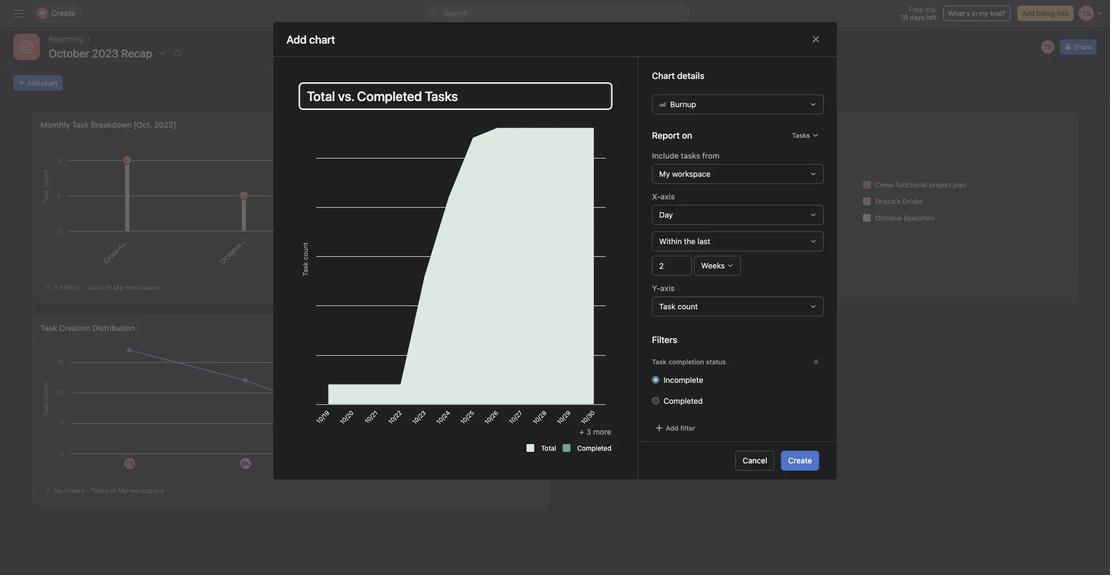 Task type: locate. For each thing, give the bounding box(es) containing it.
add chart
[[287, 33, 335, 46]]

add chart
[[27, 79, 58, 87]]

in for 3 filters
[[106, 283, 112, 291]]

incomplete
[[663, 376, 703, 385]]

3 right +
[[586, 427, 591, 437]]

task for task creation distribution
[[40, 324, 57, 333]]

1 vertical spatial 3
[[586, 427, 591, 437]]

0 vertical spatial completed
[[663, 397, 703, 406]]

0 vertical spatial ts
[[1044, 43, 1052, 51]]

share button
[[1060, 39, 1097, 55]]

0 horizontal spatial ts
[[126, 460, 134, 467]]

add chart button
[[13, 75, 63, 91]]

add inside button
[[1022, 9, 1035, 17]]

ts button
[[1040, 39, 1056, 55]]

what's in my trial? button
[[943, 6, 1011, 21]]

filters right no
[[64, 487, 84, 495]]

within the last
[[659, 237, 710, 246]]

3
[[54, 283, 58, 291], [586, 427, 591, 437]]

axis
[[660, 192, 675, 201], [660, 284, 674, 293]]

bk
[[241, 460, 250, 467]]

day
[[659, 210, 673, 219]]

burnup button
[[652, 95, 824, 114]]

task
[[72, 120, 89, 129], [659, 302, 675, 311], [40, 324, 57, 333], [652, 358, 666, 366]]

task up incomplete option
[[652, 358, 666, 366]]

filters up completion on the bottom right of page
[[652, 335, 677, 345]]

completed for incomplete
[[663, 397, 703, 406]]

include
[[652, 151, 679, 160]]

completed down + 3 more
[[577, 444, 611, 452]]

None number field
[[652, 256, 692, 276]]

add inside dropdown button
[[666, 424, 678, 432]]

1 vertical spatial axis
[[660, 284, 674, 293]]

0 vertical spatial octopus
[[875, 214, 902, 222]]

y-
[[652, 284, 660, 293]]

add left the 'chart'
[[27, 79, 39, 87]]

free
[[909, 6, 923, 13]]

my left y-
[[637, 283, 647, 291]]

weeks
[[701, 261, 725, 270]]

add filter button
[[652, 421, 698, 436]]

breakdown
[[91, 120, 131, 129]]

in right 3 filters
[[106, 283, 112, 291]]

1 horizontal spatial specimen
[[904, 214, 935, 222]]

october
[[49, 46, 89, 59]]

add to starred image
[[173, 49, 182, 57]]

template i
[[336, 236, 364, 265]]

0 vertical spatial add
[[1022, 9, 1035, 17]]

1 horizontal spatial add
[[666, 424, 678, 432]]

Total vs. Completed Tasks text field
[[300, 84, 611, 109]]

reporting
[[49, 35, 84, 44]]

add for add filter
[[666, 424, 678, 432]]

tasks for 3 filters
[[86, 283, 104, 291]]

task count
[[659, 302, 698, 311]]

0 horizontal spatial 3
[[54, 283, 58, 291]]

workspace
[[672, 169, 710, 179], [125, 283, 159, 291], [649, 283, 683, 291], [130, 487, 164, 495]]

within
[[659, 237, 682, 246]]

workspace for 3 filters
[[125, 283, 159, 291]]

tasks in my workspace for task
[[86, 283, 159, 291]]

2 axis from the top
[[660, 284, 674, 293]]

in inside button
[[972, 9, 977, 17]]

octopus
[[875, 214, 902, 222], [218, 241, 243, 265]]

3 up task creation distribution
[[54, 283, 58, 291]]

drisco's
[[875, 198, 901, 205]]

completion
[[668, 358, 704, 366]]

my workspace
[[659, 169, 710, 179]]

creation distribution
[[59, 324, 135, 333]]

info
[[1057, 9, 1069, 17]]

2 vertical spatial add
[[666, 424, 678, 432]]

completed for total
[[577, 444, 611, 452]]

2 horizontal spatial add
[[1022, 9, 1035, 17]]

0 vertical spatial 3
[[54, 283, 58, 291]]

drinks
[[903, 198, 922, 205]]

task inside dropdown button
[[659, 302, 675, 311]]

axis up task count
[[660, 284, 674, 293]]

trial?
[[990, 9, 1006, 17]]

0 horizontal spatial completed
[[577, 444, 611, 452]]

2 vertical spatial filters
[[64, 487, 84, 495]]

octopus specimen
[[875, 214, 935, 222], [218, 218, 266, 265]]

add billing info button
[[1017, 6, 1074, 21]]

in left my
[[972, 9, 977, 17]]

+
[[579, 427, 584, 437]]

in left y-
[[630, 283, 636, 291]]

tasks in my workspace
[[86, 283, 159, 291], [610, 283, 683, 291], [91, 487, 164, 495]]

chart details
[[652, 71, 704, 81]]

status
[[706, 358, 726, 366]]

my workspace button
[[652, 164, 824, 184]]

task creation distribution
[[40, 324, 135, 333]]

in
[[972, 9, 977, 17], [106, 283, 112, 291], [630, 283, 636, 291], [111, 487, 116, 495]]

free trial 19 days left
[[901, 6, 937, 21]]

add
[[1022, 9, 1035, 17], [27, 79, 39, 87], [666, 424, 678, 432]]

add inside button
[[27, 79, 39, 87]]

add left billing
[[1022, 9, 1035, 17]]

tasks inside dropdown button
[[792, 132, 810, 139]]

completed
[[663, 397, 703, 406], [577, 444, 611, 452]]

no filters
[[54, 487, 84, 495]]

completed down the incomplete
[[663, 397, 703, 406]]

tasks for no filters
[[91, 487, 109, 495]]

1 vertical spatial add
[[27, 79, 39, 87]]

in for no filters
[[111, 487, 116, 495]]

axis for x-
[[660, 192, 675, 201]]

filters
[[60, 283, 80, 291], [652, 335, 677, 345], [64, 487, 84, 495]]

1 horizontal spatial ts
[[1044, 43, 1052, 51]]

monthly task breakdown [oct. 2023]
[[40, 120, 176, 129]]

0 horizontal spatial add
[[27, 79, 39, 87]]

filters for task
[[60, 283, 80, 291]]

+ 3 more button
[[579, 427, 611, 437]]

my up creation distribution at the left of page
[[114, 283, 123, 291]]

1 axis from the top
[[660, 192, 675, 201]]

my inside dropdown button
[[659, 169, 670, 179]]

filters up task creation distribution
[[60, 283, 80, 291]]

plan
[[953, 181, 966, 189]]

1 vertical spatial octopus
[[218, 241, 243, 265]]

workspace for no filters
[[130, 487, 164, 495]]

0 vertical spatial filters
[[60, 283, 80, 291]]

add left filter
[[666, 424, 678, 432]]

1 vertical spatial completed
[[577, 444, 611, 452]]

ts
[[1044, 43, 1052, 51], [126, 460, 134, 467]]

my down the include
[[659, 169, 670, 179]]

my
[[659, 169, 670, 179], [114, 283, 123, 291], [637, 283, 647, 291], [118, 487, 128, 495]]

day button
[[652, 205, 824, 225]]

task down the 'y-axis'
[[659, 302, 675, 311]]

x-
[[652, 192, 660, 201]]

task down 3 filters
[[40, 324, 57, 333]]

1
[[582, 283, 585, 291]]

0 vertical spatial axis
[[660, 192, 675, 201]]

create button
[[781, 451, 819, 471]]

specimen
[[904, 214, 935, 222], [239, 218, 266, 245]]

axis up day at the top of page
[[660, 192, 675, 201]]

share
[[1074, 43, 1092, 51]]

my right no filters
[[118, 487, 128, 495]]

1 horizontal spatial completed
[[663, 397, 703, 406]]

add for add billing info
[[1022, 9, 1035, 17]]

tasks
[[792, 132, 810, 139], [86, 283, 104, 291], [610, 283, 628, 291], [91, 487, 109, 495]]

in right no filters
[[111, 487, 116, 495]]



Task type: vqa. For each thing, say whether or not it's contained in the screenshot.
No Filters's "Tasks"
yes



Task type: describe. For each thing, give the bounding box(es) containing it.
the
[[684, 237, 695, 246]]

y-axis
[[652, 284, 674, 293]]

3 filters
[[54, 283, 80, 291]]

1 vertical spatial filters
[[652, 335, 677, 345]]

days
[[910, 13, 924, 21]]

axis for y-
[[660, 284, 674, 293]]

monthly
[[40, 120, 70, 129]]

last
[[697, 237, 710, 246]]

tasks in my workspace for creation distribution
[[91, 487, 164, 495]]

cancel
[[743, 456, 767, 465]]

count
[[677, 302, 698, 311]]

0 horizontal spatial octopus specimen
[[218, 218, 266, 265]]

my for no filters
[[118, 487, 128, 495]]

drisco's drinks
[[875, 198, 922, 205]]

2023 recap
[[92, 46, 152, 59]]

billing
[[1037, 9, 1055, 17]]

trial
[[925, 6, 937, 13]]

my for 3 filters
[[114, 283, 123, 291]]

i
[[357, 236, 364, 243]]

my
[[979, 9, 989, 17]]

workspace inside dropdown button
[[672, 169, 710, 179]]

0 horizontal spatial specimen
[[239, 218, 266, 245]]

october 2023 recap
[[49, 46, 152, 59]]

tasks button
[[787, 128, 824, 143]]

overdue work
[[569, 120, 621, 129]]

left
[[926, 13, 937, 21]]

1 filter
[[582, 283, 604, 291]]

Incomplete radio
[[652, 376, 659, 384]]

1 vertical spatial ts
[[126, 460, 134, 467]]

search button
[[425, 4, 690, 22]]

x-axis
[[652, 192, 675, 201]]

cross-
[[875, 181, 896, 189]]

include tasks from
[[652, 151, 719, 160]]

within the last button
[[652, 232, 824, 252]]

no
[[54, 487, 63, 495]]

tasks
[[681, 151, 700, 160]]

show options image
[[158, 49, 167, 57]]

search list box
[[425, 4, 690, 22]]

cancel button
[[736, 451, 774, 471]]

tasks for 1 filter
[[610, 283, 628, 291]]

0 horizontal spatial octopus
[[218, 241, 243, 265]]

template
[[336, 239, 361, 265]]

what's
[[948, 9, 970, 17]]

1 horizontal spatial 3
[[586, 427, 591, 437]]

filter
[[587, 283, 604, 291]]

burnup
[[670, 100, 696, 109]]

cross-functional project plan
[[875, 181, 966, 189]]

[oct. 2023]
[[133, 120, 176, 129]]

Completed radio
[[652, 397, 659, 405]]

task for task completion status
[[652, 358, 666, 366]]

what's in my trial?
[[948, 9, 1006, 17]]

19
[[901, 13, 908, 21]]

close image
[[811, 35, 820, 44]]

ts inside ts button
[[1044, 43, 1052, 51]]

add filter
[[666, 424, 695, 432]]

create
[[788, 456, 812, 465]]

+ 3 more
[[579, 427, 611, 437]]

add billing info
[[1022, 9, 1069, 17]]

in for 1 filter
[[630, 283, 636, 291]]

reporting link
[[49, 33, 84, 45]]

functional
[[896, 181, 927, 189]]

report on
[[652, 130, 692, 141]]

chart
[[41, 79, 58, 87]]

my for 1 filter
[[637, 283, 647, 291]]

project
[[929, 181, 951, 189]]

weeks button
[[694, 256, 741, 276]]

from
[[702, 151, 719, 160]]

task completion status
[[652, 358, 726, 366]]

total
[[541, 444, 556, 452]]

1 horizontal spatial octopus specimen
[[875, 214, 935, 222]]

more
[[593, 427, 611, 437]]

a button to remove the filter image
[[813, 359, 819, 365]]

search
[[443, 9, 468, 18]]

filters for creation distribution
[[64, 487, 84, 495]]

1 horizontal spatial octopus
[[875, 214, 902, 222]]

task right the monthly
[[72, 120, 89, 129]]

workspace for 1 filter
[[649, 283, 683, 291]]

brain image
[[20, 40, 33, 54]]

task for task count
[[659, 302, 675, 311]]

add for add chart
[[27, 79, 39, 87]]

filter
[[680, 424, 695, 432]]

task count button
[[652, 297, 824, 317]]



